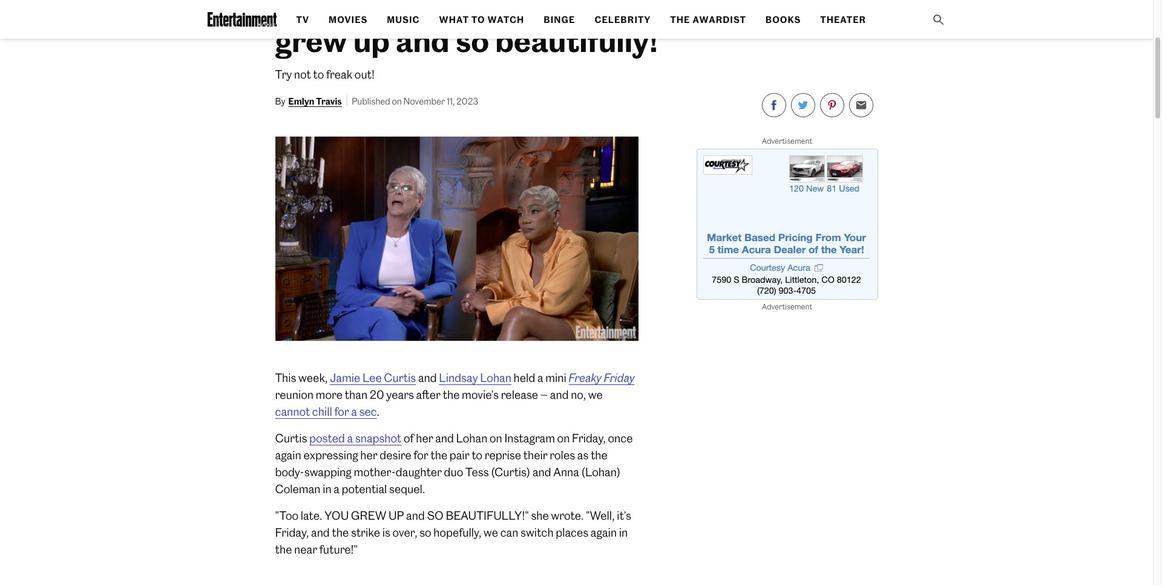 Task type: describe. For each thing, give the bounding box(es) containing it.
movies
[[329, 15, 368, 25]]

the left pair
[[430, 449, 447, 463]]

no,
[[571, 388, 586, 402]]

the
[[670, 15, 690, 25]]

(lohan)
[[581, 466, 621, 480]]

try not to freak out!
[[275, 68, 375, 82]]

roles
[[550, 449, 575, 463]]

hopefully,
[[433, 526, 481, 540]]

pair
[[450, 449, 469, 463]]

lohan inside of her and lohan on instagram on friday, once again expressing her desire for the pair to reprise their roles as the body-swapping mother-daughter duo tess (curtis) and anna (lohan) coleman in a potential sequel.
[[456, 432, 487, 446]]

"too late. you grew up and so beautifully!" she wrote. "well, it's friday, and the strike is over, so hopefully, we can switch places again in the near future!"
[[275, 509, 631, 557]]

beautifully!'
[[495, 23, 665, 59]]

lindsay
[[439, 371, 478, 385]]

anna
[[553, 466, 579, 480]]

mother-
[[354, 466, 396, 480]]

years
[[386, 388, 414, 402]]

body-
[[275, 466, 304, 480]]

near
[[294, 543, 317, 557]]

this
[[275, 371, 296, 385]]

(curtis)
[[491, 466, 530, 480]]

home image
[[207, 12, 277, 27]]

potential
[[342, 483, 387, 497]]

video player application
[[275, 137, 638, 341]]

jamie lee curtis link
[[330, 371, 416, 385]]

up
[[389, 509, 404, 523]]

the inside this week, jamie lee curtis and lindsay lohan held a mini freaky friday reunion more than 20 years after the movie's release — and no, we cannot chill for a sec .
[[443, 388, 460, 402]]

0 horizontal spatial on
[[392, 96, 402, 107]]

published
[[352, 96, 390, 107]]

expressing
[[303, 449, 358, 463]]

wrote.
[[551, 509, 584, 523]]

more
[[316, 388, 343, 402]]

movie's
[[462, 388, 499, 402]]

tess
[[465, 466, 489, 480]]

freak
[[326, 68, 352, 82]]

books link
[[766, 15, 801, 25]]

0 horizontal spatial to
[[313, 68, 324, 82]]

and inside ': 'you grew up and so beautifully!''
[[396, 23, 449, 59]]

cannot
[[275, 405, 310, 419]]

emlyn travis link
[[288, 96, 342, 107]]

so
[[427, 509, 444, 523]]

places
[[556, 526, 588, 540]]

curtis inside this week, jamie lee curtis and lindsay lohan held a mini freaky friday reunion more than 20 years after the movie's release — and no, we cannot chill for a sec .
[[384, 371, 416, 385]]

search image
[[931, 13, 946, 27]]

tv link
[[296, 15, 309, 25]]

advertisement region
[[696, 149, 878, 300]]

once
[[608, 432, 633, 446]]

20
[[370, 388, 384, 402]]

travis
[[316, 96, 342, 107]]

a left sec
[[351, 405, 357, 419]]

desire
[[380, 449, 411, 463]]

the right as
[[591, 449, 608, 463]]

week,
[[298, 371, 328, 385]]

so inside "too late. you grew up and so beautifully!" she wrote. "well, it's friday, and the strike is over, so hopefully, we can switch places again in the near future!"
[[420, 526, 431, 540]]

celebrity
[[595, 15, 651, 25]]

in inside "too late. you grew up and so beautifully!" she wrote. "well, it's friday, and the strike is over, so hopefully, we can switch places again in the near future!"
[[619, 526, 628, 540]]

than
[[345, 388, 367, 402]]

music link
[[387, 15, 420, 25]]

switch
[[521, 526, 554, 540]]

reunion
[[275, 388, 314, 402]]

strike
[[351, 526, 380, 540]]

the up future!"
[[332, 526, 349, 540]]

for inside of her and lohan on instagram on friday, once again expressing her desire for the pair to reprise their roles as the body-swapping mother-daughter duo tess (curtis) and anna (lohan) coleman in a potential sequel.
[[414, 449, 428, 463]]

lohan inside this week, jamie lee curtis and lindsay lohan held a mini freaky friday reunion more than 20 years after the movie's release — and no, we cannot chill for a sec .
[[480, 371, 511, 385]]

in inside of her and lohan on instagram on friday, once again expressing her desire for the pair to reprise their roles as the body-swapping mother-daughter duo tess (curtis) and anna (lohan) coleman in a potential sequel.
[[323, 483, 331, 497]]

mini
[[545, 371, 566, 385]]

for inside this week, jamie lee curtis and lindsay lohan held a mini freaky friday reunion more than 20 years after the movie's release — and no, we cannot chill for a sec .
[[334, 405, 349, 419]]

:
[[792, 0, 800, 28]]

as
[[577, 449, 588, 463]]

celebrity link
[[595, 15, 651, 25]]

we inside "too late. you grew up and so beautifully!" she wrote. "well, it's friday, and the strike is over, so hopefully, we can switch places again in the near future!"
[[484, 526, 498, 540]]

by emlyn travis
[[275, 96, 342, 107]]

duo
[[444, 466, 463, 480]]

grew
[[351, 509, 386, 523]]

what to watch link
[[439, 15, 524, 25]]

cannot chill for a sec link
[[275, 405, 377, 419]]

'you
[[806, 0, 867, 28]]

is
[[382, 526, 390, 540]]

what
[[439, 15, 469, 25]]

not
[[294, 68, 311, 82]]

posted a snapshot link
[[309, 432, 401, 446]]

of
[[404, 432, 414, 446]]



Task type: vqa. For each thing, say whether or not it's contained in the screenshot.
darren criss and evan rachel wood to star in on the bottom
no



Task type: locate. For each thing, give the bounding box(es) containing it.
awardist
[[693, 15, 746, 25]]

grew
[[275, 23, 347, 59]]

emlyn
[[288, 96, 314, 107]]

0 vertical spatial so
[[456, 23, 489, 59]]

curtis
[[384, 371, 416, 385], [275, 432, 307, 446]]

lohan up movie's
[[480, 371, 511, 385]]

1 vertical spatial her
[[360, 449, 378, 463]]

it's
[[617, 509, 631, 523]]

her right the of
[[416, 432, 433, 446]]

chill
[[312, 405, 332, 419]]

in
[[323, 483, 331, 497], [619, 526, 628, 540]]

for right chill
[[334, 405, 349, 419]]

friday, inside of her and lohan on instagram on friday, once again expressing her desire for the pair to reprise their roles as the body-swapping mother-daughter duo tess (curtis) and anna (lohan) coleman in a potential sequel.
[[572, 432, 606, 446]]

0 vertical spatial we
[[588, 388, 603, 402]]

0 horizontal spatial for
[[334, 405, 349, 419]]

a inside of her and lohan on instagram on friday, once again expressing her desire for the pair to reprise their roles as the body-swapping mother-daughter duo tess (curtis) and anna (lohan) coleman in a potential sequel.
[[334, 483, 340, 497]]

and
[[396, 23, 449, 59], [418, 371, 437, 385], [550, 388, 569, 402], [435, 432, 454, 446], [533, 466, 551, 480], [406, 509, 425, 523], [311, 526, 330, 540]]

the left 'near'
[[275, 543, 292, 557]]

again inside of her and lohan on instagram on friday, once again expressing her desire for the pair to reprise their roles as the body-swapping mother-daughter duo tess (curtis) and anna (lohan) coleman in a potential sequel.
[[275, 449, 301, 463]]

a down swapping
[[334, 483, 340, 497]]

coleman
[[275, 483, 320, 497]]

binge
[[544, 15, 575, 25]]

1 vertical spatial curtis
[[275, 432, 307, 446]]

—
[[540, 388, 548, 402]]

1 horizontal spatial on
[[490, 432, 502, 446]]

a right posted
[[347, 432, 353, 446]]

we down beautifully!" at the bottom left of page
[[484, 526, 498, 540]]

music
[[387, 15, 420, 25]]

published on november 11, 2023
[[352, 96, 478, 107]]

1 horizontal spatial again
[[591, 526, 617, 540]]

she
[[531, 509, 549, 523]]

1 horizontal spatial so
[[456, 23, 489, 59]]

we inside this week, jamie lee curtis and lindsay lohan held a mini freaky friday reunion more than 20 years after the movie's release — and no, we cannot chill for a sec .
[[588, 388, 603, 402]]

1 vertical spatial so
[[420, 526, 431, 540]]

again down "well,
[[591, 526, 617, 540]]

1 vertical spatial friday,
[[275, 526, 309, 540]]

november
[[403, 96, 445, 107]]

release
[[501, 388, 538, 402]]

0 horizontal spatial her
[[360, 449, 378, 463]]

1 horizontal spatial to
[[472, 449, 482, 463]]

theater
[[820, 15, 866, 25]]

beautifully!"
[[446, 509, 529, 523]]

0 vertical spatial to
[[313, 68, 324, 82]]

so
[[456, 23, 489, 59], [420, 526, 431, 540]]

1 horizontal spatial friday,
[[572, 432, 606, 446]]

swapping
[[304, 466, 352, 480]]

0 vertical spatial lohan
[[480, 371, 511, 385]]

1 vertical spatial in
[[619, 526, 628, 540]]

.
[[377, 405, 379, 419]]

on
[[392, 96, 402, 107], [490, 432, 502, 446], [557, 432, 570, 446]]

of her and lohan on instagram on friday, once again expressing her desire for the pair to reprise their roles as the body-swapping mother-daughter duo tess (curtis) and anna (lohan) coleman in a potential sequel.
[[275, 432, 633, 497]]

again inside "too late. you grew up and so beautifully!" she wrote. "well, it's friday, and the strike is over, so hopefully, we can switch places again in the near future!"
[[591, 526, 617, 540]]

daughter
[[396, 466, 442, 480]]

"too
[[275, 509, 298, 523]]

lee
[[362, 371, 382, 385]]

in down it's
[[619, 526, 628, 540]]

0 vertical spatial in
[[323, 483, 331, 497]]

0 horizontal spatial in
[[323, 483, 331, 497]]

on up reprise
[[490, 432, 502, 446]]

0 horizontal spatial curtis
[[275, 432, 307, 446]]

the down lindsay
[[443, 388, 460, 402]]

: 'you grew up and so beautifully!'
[[275, 0, 867, 59]]

1 horizontal spatial for
[[414, 449, 428, 463]]

up
[[353, 23, 390, 59]]

out!
[[355, 68, 375, 82]]

again up 'body-'
[[275, 449, 301, 463]]

0 horizontal spatial we
[[484, 526, 498, 540]]

11,
[[447, 96, 455, 107]]

we right no,
[[588, 388, 603, 402]]

1 horizontal spatial we
[[588, 388, 603, 402]]

a left mini
[[537, 371, 543, 385]]

1 horizontal spatial curtis
[[384, 371, 416, 385]]

1 vertical spatial lohan
[[456, 432, 487, 446]]

this week, jamie lee curtis and lindsay lohan held a mini freaky friday reunion more than 20 years after the movie's release — and no, we cannot chill for a sec .
[[275, 371, 635, 419]]

1 vertical spatial for
[[414, 449, 428, 463]]

instagram
[[504, 432, 555, 446]]

late.
[[301, 509, 322, 523]]

0 horizontal spatial friday,
[[275, 526, 309, 540]]

a
[[537, 371, 543, 385], [351, 405, 357, 419], [347, 432, 353, 446], [334, 483, 340, 497]]

0 horizontal spatial so
[[420, 526, 431, 540]]

to
[[471, 15, 485, 25]]

friday,
[[572, 432, 606, 446], [275, 526, 309, 540]]

lohan
[[480, 371, 511, 385], [456, 432, 487, 446]]

friday, down "too
[[275, 526, 309, 540]]

her up the mother-
[[360, 449, 378, 463]]

0 vertical spatial for
[[334, 405, 349, 419]]

the
[[443, 388, 460, 402], [430, 449, 447, 463], [591, 449, 608, 463], [332, 526, 349, 540], [275, 543, 292, 557]]

books
[[766, 15, 801, 25]]

you
[[324, 509, 349, 523]]

we
[[588, 388, 603, 402], [484, 526, 498, 540]]

try
[[275, 68, 292, 82]]

0 horizontal spatial again
[[275, 449, 301, 463]]

lindsay lohan link
[[439, 371, 511, 385]]

1 horizontal spatial her
[[416, 432, 433, 446]]

on right published
[[392, 96, 402, 107]]

their
[[523, 449, 548, 463]]

theater link
[[820, 15, 866, 25]]

again
[[275, 449, 301, 463], [591, 526, 617, 540]]

2 horizontal spatial on
[[557, 432, 570, 446]]

on up roles at bottom
[[557, 432, 570, 446]]

for up daughter
[[414, 449, 428, 463]]

0 vertical spatial again
[[275, 449, 301, 463]]

movies link
[[329, 15, 368, 25]]

what to watch
[[439, 15, 524, 25]]

friday
[[604, 371, 635, 385]]

freaky
[[569, 371, 601, 385]]

"well,
[[586, 509, 615, 523]]

sec
[[359, 405, 377, 419]]

curtis up years
[[384, 371, 416, 385]]

future!"
[[319, 543, 358, 557]]

friday, up as
[[572, 432, 606, 446]]

the awardist link
[[670, 15, 746, 25]]

to right not
[[313, 68, 324, 82]]

1 horizontal spatial in
[[619, 526, 628, 540]]

the awardist
[[670, 15, 746, 25]]

sequel.
[[389, 483, 425, 497]]

by
[[275, 96, 285, 107]]

1 vertical spatial we
[[484, 526, 498, 540]]

over,
[[393, 526, 417, 540]]

to inside of her and lohan on instagram on friday, once again expressing her desire for the pair to reprise their roles as the body-swapping mother-daughter duo tess (curtis) and anna (lohan) coleman in a potential sequel.
[[472, 449, 482, 463]]

0 vertical spatial her
[[416, 432, 433, 446]]

2023
[[456, 96, 478, 107]]

watch
[[488, 15, 524, 25]]

0 vertical spatial curtis
[[384, 371, 416, 385]]

curtis posted a snapshot
[[275, 432, 401, 446]]

in down swapping
[[323, 483, 331, 497]]

so inside ': 'you grew up and so beautifully!''
[[456, 23, 489, 59]]

1 vertical spatial again
[[591, 526, 617, 540]]

tv
[[296, 15, 309, 25]]

for
[[334, 405, 349, 419], [414, 449, 428, 463]]

lohan up pair
[[456, 432, 487, 446]]

0 vertical spatial friday,
[[572, 432, 606, 446]]

friday, inside "too late. you grew up and so beautifully!" she wrote. "well, it's friday, and the strike is over, so hopefully, we can switch places again in the near future!"
[[275, 526, 309, 540]]

posted
[[309, 432, 345, 446]]

curtis down cannot
[[275, 432, 307, 446]]

1 vertical spatial to
[[472, 449, 482, 463]]

to up tess at left
[[472, 449, 482, 463]]



